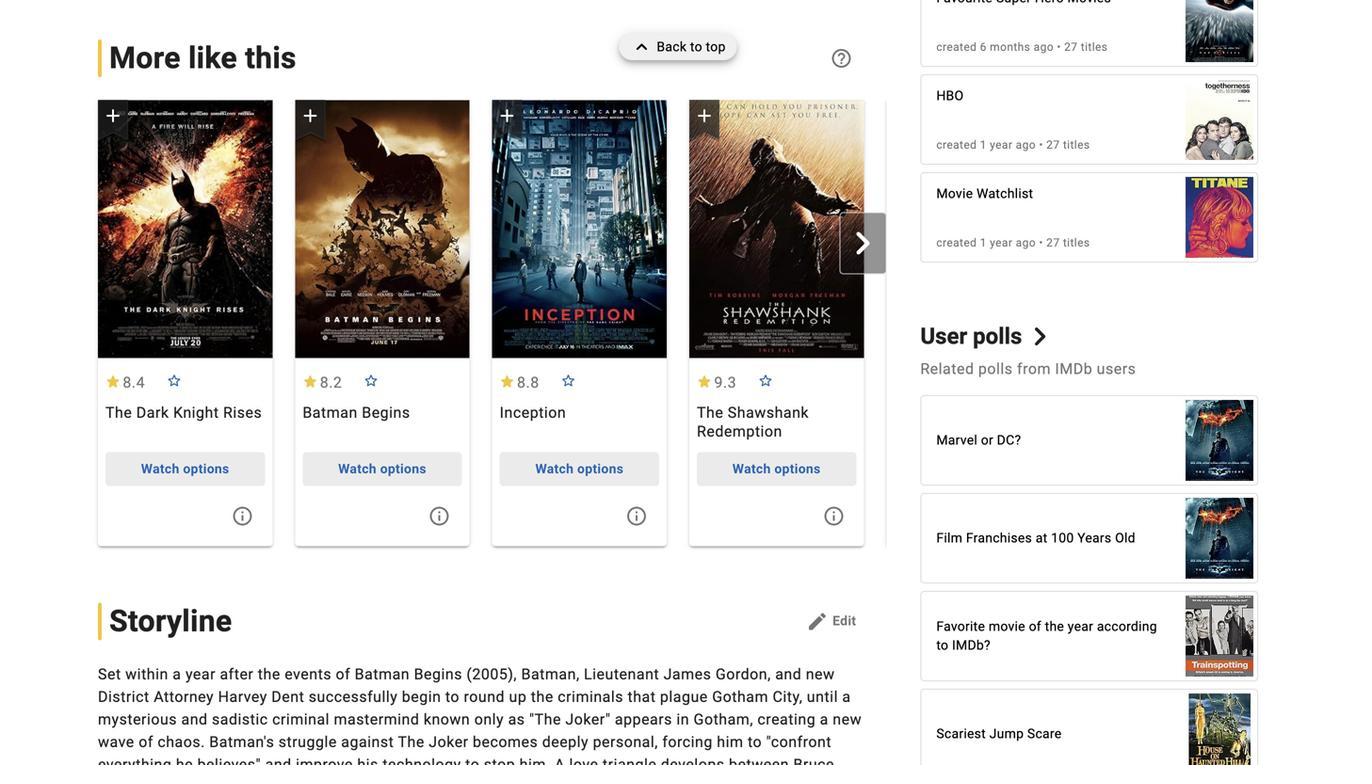 Task type: vqa. For each thing, say whether or not it's contained in the screenshot.


Task type: describe. For each thing, give the bounding box(es) containing it.
him.
[[520, 756, 551, 766]]

melanie lynskey, amanda peet, mark duplass, and steve zissis in togetherness (2015) image
[[1186, 70, 1254, 170]]

like
[[188, 41, 237, 76]]

morgan freeman, gary oldman, christian bale, michael caine, aaron eckhart, heath ledger, maggie gyllenhaal, cillian murphy, and chin han in the dark knight (2008) image for film franchises at 100 years old
[[1186, 488, 1254, 589]]

scariest jump scare link
[[921, 684, 1257, 766]]

watch options for batman begins
[[338, 461, 427, 477]]

wave
[[98, 734, 134, 752]]

1 vertical spatial new
[[833, 711, 862, 729]]

the shawshank redemption
[[697, 404, 809, 441]]

the dark knight rises
[[105, 404, 262, 422]]

0 vertical spatial new
[[806, 666, 835, 684]]

9.3
[[714, 374, 737, 392]]

james
[[664, 666, 711, 684]]

1 horizontal spatial and
[[265, 756, 292, 766]]

created for movie watchlist
[[937, 236, 977, 250]]

months
[[990, 41, 1031, 54]]

set
[[98, 666, 121, 684]]

expand less image
[[631, 34, 657, 60]]

1 created from the top
[[937, 41, 977, 54]]

options for the dark knight rises
[[183, 461, 229, 477]]

franchises
[[966, 531, 1032, 546]]

develops
[[661, 756, 725, 766]]

created 1 year ago • 27 titles for hbo
[[937, 139, 1090, 152]]

more
[[109, 41, 181, 76]]

more like this
[[109, 41, 296, 76]]

joker
[[429, 734, 469, 752]]

to left stop
[[465, 756, 480, 766]]

back to top button
[[619, 34, 737, 60]]

back
[[657, 39, 687, 55]]

chevron right inline image
[[1031, 328, 1049, 346]]

becomes
[[473, 734, 538, 752]]

created 1 year ago • 27 titles for movie watchlist
[[937, 236, 1090, 250]]

to inside favorite movie of the year according to imdb?
[[937, 638, 949, 654]]

deeply
[[542, 734, 589, 752]]

scariest jump scare
[[937, 727, 1062, 742]]

hbo
[[937, 88, 964, 104]]

that
[[628, 688, 656, 706]]

watch options button for the shawshank redemption
[[697, 452, 856, 486]]

user
[[921, 323, 967, 350]]

2 vertical spatial a
[[820, 711, 829, 729]]

the inside 'set within a year after the events of batman begins (2005), batman, lieutenant james gordon, and new district attorney harvey dent successfully begin to round up the criminals that plague gotham city, until a mysterious and sadistic criminal mastermind known only as "the joker" appears in gotham, creating a new wave of chaos. batman's struggle against the joker becomes deeply personal, forcing him to "confront everything he believes" and improve his technology to stop him. a love triangle develops between b'
[[398, 734, 425, 752]]

old
[[1115, 531, 1136, 546]]

love
[[569, 756, 599, 766]]

movie watchlist
[[937, 186, 1033, 202]]

struggle
[[279, 734, 337, 752]]

begins inside "link"
[[362, 404, 410, 422]]

or
[[981, 433, 994, 448]]

more about this image for begins
[[428, 505, 451, 528]]

edit image
[[806, 611, 829, 633]]

batman begins link
[[295, 404, 470, 441]]

the inside favorite movie of the year according to imdb?
[[1045, 619, 1064, 635]]

star border inline image
[[561, 375, 576, 387]]

star inline image for 8.8
[[500, 376, 515, 388]]

year inside 'set within a year after the events of batman begins (2005), batman, lieutenant james gordon, and new district attorney harvey dent successfully begin to round up the criminals that plague gotham city, until a mysterious and sadistic criminal mastermind known only as "the joker" appears in gotham, creating a new wave of chaos. batman's struggle against the joker becomes deeply personal, forcing him to "confront everything he believes" and improve his technology to stop him. a love triangle develops between b'
[[185, 666, 216, 684]]

27 for movie watchlist
[[1047, 236, 1060, 250]]

batman,
[[521, 666, 580, 684]]

to up known
[[445, 688, 460, 706]]

imdb?
[[952, 638, 991, 654]]

watch options for the dark knight rises
[[141, 461, 229, 477]]

inception image
[[492, 100, 667, 358]]

more about this image
[[231, 505, 254, 528]]

ago for hbo
[[1016, 139, 1036, 152]]

group containing 8.8
[[492, 100, 667, 547]]

"confront
[[766, 734, 832, 752]]

100
[[1051, 531, 1074, 546]]

imdb
[[1055, 360, 1093, 378]]

watch options button for batman begins
[[303, 452, 462, 486]]

group containing 8.2
[[295, 100, 470, 547]]

as
[[508, 711, 525, 729]]

city,
[[773, 688, 803, 706]]

a
[[555, 756, 565, 766]]

batman begins image
[[295, 100, 470, 358]]

titles for movie watchlist
[[1063, 236, 1090, 250]]

0 horizontal spatial of
[[139, 734, 153, 752]]

this
[[245, 41, 296, 76]]

watch for the dark knight rises
[[141, 461, 180, 477]]

(2005),
[[467, 666, 517, 684]]

star inline image for 8.2
[[303, 376, 318, 388]]

the dark knight rises link
[[98, 404, 273, 441]]

dc?
[[997, 433, 1021, 448]]

edit
[[833, 614, 856, 629]]

improve
[[296, 756, 353, 766]]

within
[[125, 666, 168, 684]]

to inside button
[[690, 39, 702, 55]]

2 more about this image from the left
[[625, 505, 648, 528]]

knight
[[173, 404, 219, 422]]

according
[[1097, 619, 1157, 635]]

triangle
[[603, 756, 657, 766]]

jump
[[990, 727, 1024, 742]]

lieutenant
[[584, 666, 659, 684]]

at
[[1036, 531, 1048, 546]]

the for the dark knight rises
[[105, 404, 132, 422]]

mastermind
[[334, 711, 419, 729]]

watch for batman begins
[[338, 461, 377, 477]]

add image for 8.2
[[299, 104, 321, 127]]

personal,
[[593, 734, 658, 752]]

favorite movie of the year according to imdb?
[[937, 619, 1157, 654]]

watch options button for inception
[[500, 452, 659, 486]]

star inline image
[[105, 376, 121, 388]]

options for inception
[[577, 461, 624, 477]]

options for the shawshank redemption
[[775, 461, 821, 477]]

up
[[509, 688, 527, 706]]

plague
[[660, 688, 708, 706]]

to up "between"
[[748, 734, 762, 752]]

dent
[[272, 688, 305, 706]]

watchlist
[[977, 186, 1033, 202]]

gotham,
[[694, 711, 753, 729]]

edit button
[[799, 607, 864, 637]]

add image for 8.4
[[102, 104, 124, 127]]

of inside favorite movie of the year according to imdb?
[[1029, 619, 1042, 635]]

against
[[341, 734, 394, 752]]

watch for inception
[[535, 461, 574, 477]]

attorney
[[154, 688, 214, 706]]

interstellar image
[[887, 100, 1061, 358]]

favorite movie of the year according to imdb? link
[[921, 586, 1257, 687]]

inception
[[500, 404, 566, 422]]



Task type: locate. For each thing, give the bounding box(es) containing it.
watch for the shawshank redemption
[[733, 461, 771, 477]]

and up city,
[[775, 666, 802, 684]]

and
[[775, 666, 802, 684], [181, 711, 208, 729], [265, 756, 292, 766]]

2 vertical spatial 27
[[1047, 236, 1060, 250]]

created for hbo
[[937, 139, 977, 152]]

known
[[424, 711, 470, 729]]

district
[[98, 688, 150, 706]]

4 watch options from the left
[[733, 461, 821, 477]]

film franchises at 100 years old link
[[921, 488, 1257, 589]]

watch options button down the shawshank redemption link
[[697, 452, 856, 486]]

1 vertical spatial created
[[937, 139, 977, 152]]

created 1 year ago • 27 titles down watchlist
[[937, 236, 1090, 250]]

chevron right inline image
[[852, 232, 874, 255]]

add image
[[496, 104, 519, 127], [693, 104, 716, 127]]

1
[[980, 139, 987, 152], [980, 236, 987, 250]]

of up everything
[[139, 734, 153, 752]]

more information image
[[830, 47, 853, 70]]

year up watchlist
[[990, 139, 1013, 152]]

from
[[1017, 360, 1051, 378]]

him
[[717, 734, 744, 752]]

the dark knight rises image
[[98, 100, 273, 358]]

1 vertical spatial 1
[[980, 236, 987, 250]]

titles for hbo
[[1063, 139, 1090, 152]]

0 horizontal spatial a
[[173, 666, 181, 684]]

ago right months
[[1034, 41, 1054, 54]]

2 horizontal spatial the
[[1045, 619, 1064, 635]]

star border inline image up the dark knight rises
[[167, 375, 182, 387]]

star inline image left '8.8'
[[500, 376, 515, 388]]

1 vertical spatial batman
[[355, 666, 410, 684]]

watch options button down 'inception' 'link'
[[500, 452, 659, 486]]

2 vertical spatial of
[[139, 734, 153, 752]]

morgan freeman, gary oldman, christian bale, michael caine, aaron eckhart, heath ledger, maggie gyllenhaal, cillian murphy, and chin han in the dark knight (2008) image for marvel or dc?
[[1186, 391, 1254, 491]]

watch options down batman begins "link" at the bottom left of the page
[[338, 461, 427, 477]]

0 vertical spatial the
[[1045, 619, 1064, 635]]

ago for movie watchlist
[[1016, 236, 1036, 250]]

watch options
[[141, 461, 229, 477], [338, 461, 427, 477], [535, 461, 624, 477], [733, 461, 821, 477]]

the shawshank redemption image
[[689, 100, 864, 358]]

0 vertical spatial created 1 year ago • 27 titles
[[937, 139, 1090, 152]]

the inside the shawshank redemption
[[697, 404, 724, 422]]

user polls
[[921, 323, 1022, 350]]

3 watch options button from the left
[[500, 452, 659, 486]]

3 more about this image from the left
[[823, 505, 845, 528]]

scariest
[[937, 727, 986, 742]]

star border inline image up batman begins
[[364, 375, 379, 387]]

the up technology
[[398, 734, 425, 752]]

2 vertical spatial titles
[[1063, 236, 1090, 250]]

new
[[806, 666, 835, 684], [833, 711, 862, 729]]

creating
[[758, 711, 816, 729]]

1 horizontal spatial star inline image
[[500, 376, 515, 388]]

his
[[357, 756, 378, 766]]

1 down movie watchlist
[[980, 236, 987, 250]]

1 horizontal spatial begins
[[414, 666, 462, 684]]

0 vertical spatial and
[[775, 666, 802, 684]]

everything
[[98, 756, 172, 766]]

ago down watchlist
[[1016, 236, 1036, 250]]

watch options for inception
[[535, 461, 624, 477]]

2 horizontal spatial the
[[697, 404, 724, 422]]

• for hbo
[[1039, 139, 1043, 152]]

film
[[937, 531, 963, 546]]

4 watch options button from the left
[[697, 452, 856, 486]]

2 created 1 year ago • 27 titles from the top
[[937, 236, 1090, 250]]

0 vertical spatial created
[[937, 41, 977, 54]]

star border inline image
[[167, 375, 182, 387], [364, 375, 379, 387], [758, 375, 773, 387]]

1 options from the left
[[183, 461, 229, 477]]

criminal
[[272, 711, 330, 729]]

1 vertical spatial a
[[842, 688, 851, 706]]

related polls from imdb users
[[921, 360, 1136, 378]]

0 vertical spatial titles
[[1081, 41, 1108, 54]]

the up the 'dent'
[[258, 666, 281, 684]]

the right movie
[[1045, 619, 1064, 635]]

1 vertical spatial ago
[[1016, 139, 1036, 152]]

2 watch options from the left
[[338, 461, 427, 477]]

movie
[[937, 186, 973, 202]]

years
[[1078, 531, 1112, 546]]

1 vertical spatial polls
[[979, 360, 1013, 378]]

batman
[[303, 404, 358, 422], [355, 666, 410, 684]]

a
[[173, 666, 181, 684], [842, 688, 851, 706], [820, 711, 829, 729]]

polls for related
[[979, 360, 1013, 378]]

between
[[729, 756, 789, 766]]

watch options down the dark knight rises link
[[141, 461, 229, 477]]

1 watch from the left
[[141, 461, 180, 477]]

1 for hbo
[[980, 139, 987, 152]]

and down struggle on the bottom left
[[265, 756, 292, 766]]

1 more about this image from the left
[[428, 505, 451, 528]]

27
[[1064, 41, 1078, 54], [1047, 139, 1060, 152], [1047, 236, 1060, 250]]

0 vertical spatial batman
[[303, 404, 358, 422]]

4 watch from the left
[[733, 461, 771, 477]]

marvel
[[937, 433, 978, 448]]

2 star border inline image from the left
[[364, 375, 379, 387]]

1 horizontal spatial star border inline image
[[364, 375, 379, 387]]

1 horizontal spatial add image
[[693, 104, 716, 127]]

gotham
[[712, 688, 769, 706]]

0 horizontal spatial more about this image
[[428, 505, 451, 528]]

watch options button down batman begins "link" at the bottom left of the page
[[303, 452, 462, 486]]

star inline image left '9.3'
[[697, 376, 712, 388]]

2 vertical spatial the
[[531, 688, 554, 706]]

0 horizontal spatial star border inline image
[[167, 375, 182, 387]]

successfully
[[309, 688, 398, 706]]

4 options from the left
[[775, 461, 821, 477]]

ago up watchlist
[[1016, 139, 1036, 152]]

8.8
[[517, 374, 539, 392]]

1 vertical spatial and
[[181, 711, 208, 729]]

watch options button down the dark knight rises link
[[105, 452, 265, 486]]

begins inside 'set within a year after the events of batman begins (2005), batman, lieutenant james gordon, and new district attorney harvey dent successfully begin to round up the criminals that plague gotham city, until a mysterious and sadistic criminal mastermind known only as "the joker" appears in gotham, creating a new wave of chaos. batman's struggle against the joker becomes deeply personal, forcing him to "confront everything he believes" and improve his technology to stop him. a love triangle develops between b'
[[414, 666, 462, 684]]

0 vertical spatial •
[[1057, 41, 1061, 54]]

star inline image for 9.3
[[697, 376, 712, 388]]

1 horizontal spatial the
[[398, 734, 425, 752]]

the for the shawshank redemption
[[697, 404, 724, 422]]

options down batman begins "link" at the bottom left of the page
[[380, 461, 427, 477]]

1 horizontal spatial more about this image
[[625, 505, 648, 528]]

a down until
[[820, 711, 829, 729]]

created
[[937, 41, 977, 54], [937, 139, 977, 152], [937, 236, 977, 250]]

0 vertical spatial 1
[[980, 139, 987, 152]]

0 horizontal spatial and
[[181, 711, 208, 729]]

star border inline image for 9.3
[[758, 375, 773, 387]]

movie
[[989, 619, 1026, 635]]

believes"
[[197, 756, 261, 766]]

1 vertical spatial begins
[[414, 666, 462, 684]]

0 horizontal spatial add image
[[496, 104, 519, 127]]

•
[[1057, 41, 1061, 54], [1039, 139, 1043, 152], [1039, 236, 1043, 250]]

2 1 from the top
[[980, 236, 987, 250]]

0 vertical spatial begins
[[362, 404, 410, 422]]

the down '9.3'
[[697, 404, 724, 422]]

year
[[990, 139, 1013, 152], [990, 236, 1013, 250], [1068, 619, 1094, 635], [185, 666, 216, 684]]

until
[[807, 688, 838, 706]]

film franchises at 100 years old
[[937, 531, 1136, 546]]

2 morgan freeman, gary oldman, christian bale, michael caine, aaron eckhart, heath ledger, maggie gyllenhaal, cillian murphy, and chin han in the dark knight (2008) image from the top
[[1186, 488, 1254, 589]]

agathe rousselle in titane (2021) image
[[1186, 167, 1254, 268]]

3 star border inline image from the left
[[758, 375, 773, 387]]

batman down 8.2
[[303, 404, 358, 422]]

27 for hbo
[[1047, 139, 1060, 152]]

created up movie
[[937, 139, 977, 152]]

vincent price and carolyn craig in house on haunted hill (1959) image
[[1186, 684, 1254, 766]]

2 horizontal spatial star inline image
[[697, 376, 712, 388]]

2 watch options button from the left
[[303, 452, 462, 486]]

more about this image
[[428, 505, 451, 528], [625, 505, 648, 528], [823, 505, 845, 528]]

0 vertical spatial a
[[173, 666, 181, 684]]

1 up movie watchlist
[[980, 139, 987, 152]]

2 horizontal spatial more about this image
[[823, 505, 845, 528]]

in
[[677, 711, 690, 729]]

2 add image from the left
[[299, 104, 321, 127]]

1 1 from the top
[[980, 139, 987, 152]]

events
[[285, 666, 332, 684]]

2 vertical spatial created
[[937, 236, 977, 250]]

1 horizontal spatial the
[[531, 688, 554, 706]]

2 horizontal spatial star border inline image
[[758, 375, 773, 387]]

group
[[75, 100, 1061, 550], [98, 100, 273, 547], [98, 100, 273, 358], [295, 100, 470, 547], [295, 100, 470, 358], [492, 100, 667, 547], [492, 100, 667, 358], [689, 100, 864, 547], [689, 100, 864, 358], [887, 100, 1061, 547]]

year down watchlist
[[990, 236, 1013, 250]]

2 options from the left
[[380, 461, 427, 477]]

star border inline image for 8.4
[[167, 375, 182, 387]]

mysterious
[[98, 711, 177, 729]]

created 6 months ago • 27 titles
[[937, 41, 1108, 54]]

year inside favorite movie of the year according to imdb?
[[1068, 619, 1094, 635]]

0 horizontal spatial add image
[[102, 104, 124, 127]]

1 morgan freeman, gary oldman, christian bale, michael caine, aaron eckhart, heath ledger, maggie gyllenhaal, cillian murphy, and chin han in the dark knight (2008) image from the top
[[1186, 391, 1254, 491]]

2 vertical spatial •
[[1039, 236, 1043, 250]]

to down favorite in the bottom right of the page
[[937, 638, 949, 654]]

watch down 'inception' 'link'
[[535, 461, 574, 477]]

polls for user
[[973, 323, 1022, 350]]

to left the top
[[690, 39, 702, 55]]

watch options button
[[105, 452, 265, 486], [303, 452, 462, 486], [500, 452, 659, 486], [697, 452, 856, 486]]

1 vertical spatial the
[[258, 666, 281, 684]]

criminals
[[558, 688, 624, 706]]

of up successfully on the left of the page
[[336, 666, 351, 684]]

set within a year after the events of batman begins (2005), batman, lieutenant james gordon, and new district attorney harvey dent successfully begin to round up the criminals that plague gotham city, until a mysterious and sadistic criminal mastermind known only as "the joker" appears in gotham, creating a new wave of chaos. batman's struggle against the joker becomes deeply personal, forcing him to "confront everything he believes" and improve his technology to stop him. a love triangle develops between b
[[98, 666, 862, 766]]

polls down user polls link
[[979, 360, 1013, 378]]

the down star inline image
[[105, 404, 132, 422]]

add image for 8.8
[[496, 104, 519, 127]]

after
[[220, 666, 254, 684]]

0 horizontal spatial begins
[[362, 404, 410, 422]]

1 star inline image from the left
[[303, 376, 318, 388]]

year up attorney
[[185, 666, 216, 684]]

favorite
[[937, 619, 985, 635]]

0 horizontal spatial star inline image
[[303, 376, 318, 388]]

batman inside batman begins "link"
[[303, 404, 358, 422]]

options down 'inception' 'link'
[[577, 461, 624, 477]]

1 add image from the left
[[496, 104, 519, 127]]

3 options from the left
[[577, 461, 624, 477]]

star inline image left 8.2
[[303, 376, 318, 388]]

options down the shawshank redemption link
[[775, 461, 821, 477]]

1 horizontal spatial a
[[820, 711, 829, 729]]

1 vertical spatial created 1 year ago • 27 titles
[[937, 236, 1090, 250]]

1 horizontal spatial add image
[[299, 104, 321, 127]]

star border inline image for 8.2
[[364, 375, 379, 387]]

polls left chevron right inline image
[[973, 323, 1022, 350]]

watch options down the shawshank redemption link
[[733, 461, 821, 477]]

1 created 1 year ago • 27 titles from the top
[[937, 139, 1090, 152]]

top
[[706, 39, 726, 55]]

watch options down 'inception' 'link'
[[535, 461, 624, 477]]

2 vertical spatial and
[[265, 756, 292, 766]]

watch options for the shawshank redemption
[[733, 461, 821, 477]]

the up "the
[[531, 688, 554, 706]]

henry cavill in man of steel (2013) image
[[1186, 0, 1254, 72]]

2 star inline image from the left
[[500, 376, 515, 388]]

2 horizontal spatial of
[[1029, 619, 1042, 635]]

joker"
[[566, 711, 611, 729]]

created 1 year ago • 27 titles up watchlist
[[937, 139, 1090, 152]]

1 vertical spatial 27
[[1047, 139, 1060, 152]]

new up until
[[806, 666, 835, 684]]

3 created from the top
[[937, 236, 977, 250]]

options for batman begins
[[380, 461, 427, 477]]

dark
[[136, 404, 169, 422]]

and down attorney
[[181, 711, 208, 729]]

watch options button for the dark knight rises
[[105, 452, 265, 486]]

new down until
[[833, 711, 862, 729]]

1 star border inline image from the left
[[167, 375, 182, 387]]

2 add image from the left
[[693, 104, 716, 127]]

ewan mcgregor, robert carlyle, jonny lee miller, ewen bremner, and kelly macdonald in trainspotting (1996) image
[[1186, 586, 1254, 687]]

1 vertical spatial •
[[1039, 139, 1043, 152]]

year left according
[[1068, 619, 1094, 635]]

3 watch from the left
[[535, 461, 574, 477]]

batman up successfully on the left of the page
[[355, 666, 410, 684]]

watch down batman begins "link" at the bottom left of the page
[[338, 461, 377, 477]]

star border inline image up shawshank
[[758, 375, 773, 387]]

2 horizontal spatial and
[[775, 666, 802, 684]]

1 horizontal spatial of
[[336, 666, 351, 684]]

2 horizontal spatial a
[[842, 688, 851, 706]]

morgan freeman, gary oldman, christian bale, michael caine, aaron eckhart, heath ledger, maggie gyllenhaal, cillian murphy, and chin han in the dark knight (2008) image
[[1186, 391, 1254, 491], [1186, 488, 1254, 589]]

round
[[464, 688, 505, 706]]

related
[[921, 360, 974, 378]]

3 watch options from the left
[[535, 461, 624, 477]]

0 horizontal spatial the
[[105, 404, 132, 422]]

the shawshank redemption link
[[689, 404, 864, 441]]

1 add image from the left
[[102, 104, 124, 127]]

back to top
[[657, 39, 726, 55]]

1 watch options from the left
[[141, 461, 229, 477]]

0 vertical spatial polls
[[973, 323, 1022, 350]]

add image for 9.3
[[693, 104, 716, 127]]

shawshank
[[728, 404, 809, 422]]

created 1 year ago • 27 titles
[[937, 139, 1090, 152], [937, 236, 1090, 250]]

1 for movie watchlist
[[980, 236, 987, 250]]

watch down redemption
[[733, 461, 771, 477]]

0 vertical spatial of
[[1029, 619, 1042, 635]]

1 vertical spatial of
[[336, 666, 351, 684]]

star inline image
[[303, 376, 318, 388], [500, 376, 515, 388], [697, 376, 712, 388]]

chaos.
[[158, 734, 205, 752]]

marvel or dc?
[[937, 433, 1021, 448]]

a right until
[[842, 688, 851, 706]]

appears
[[615, 711, 672, 729]]

2 created from the top
[[937, 139, 977, 152]]

inception link
[[492, 404, 667, 441]]

harvey
[[218, 688, 267, 706]]

gordon,
[[716, 666, 771, 684]]

group containing 9.3
[[689, 100, 864, 547]]

created down movie
[[937, 236, 977, 250]]

0 horizontal spatial the
[[258, 666, 281, 684]]

1 watch options button from the left
[[105, 452, 265, 486]]

batman's
[[209, 734, 274, 752]]

add image
[[102, 104, 124, 127], [299, 104, 321, 127]]

2 vertical spatial ago
[[1016, 236, 1036, 250]]

1 vertical spatial titles
[[1063, 139, 1090, 152]]

8.2
[[320, 374, 342, 392]]

redemption
[[697, 423, 783, 441]]

user polls link
[[921, 323, 1049, 350]]

begins
[[362, 404, 410, 422], [414, 666, 462, 684]]

of right movie
[[1029, 619, 1042, 635]]

options down the dark knight rises link
[[183, 461, 229, 477]]

"the
[[529, 711, 561, 729]]

forcing
[[662, 734, 713, 752]]

scare
[[1028, 727, 1062, 742]]

more about this image for shawshank
[[823, 505, 845, 528]]

of
[[1029, 619, 1042, 635], [336, 666, 351, 684], [139, 734, 153, 752]]

created left 6
[[937, 41, 977, 54]]

a up attorney
[[173, 666, 181, 684]]

marvel or dc? link
[[921, 391, 1257, 491]]

only
[[474, 711, 504, 729]]

batman inside 'set within a year after the events of batman begins (2005), batman, lieutenant james gordon, and new district attorney harvey dent successfully begin to round up the criminals that plague gotham city, until a mysterious and sadistic criminal mastermind known only as "the joker" appears in gotham, creating a new wave of chaos. batman's struggle against the joker becomes deeply personal, forcing him to "confront everything he believes" and improve his technology to stop him. a love triangle develops between b'
[[355, 666, 410, 684]]

• for movie watchlist
[[1039, 236, 1043, 250]]

watch down the dark knight rises link
[[141, 461, 180, 477]]

3 star inline image from the left
[[697, 376, 712, 388]]

0 vertical spatial ago
[[1034, 41, 1054, 54]]

0 vertical spatial 27
[[1064, 41, 1078, 54]]

to
[[690, 39, 702, 55], [937, 638, 949, 654], [445, 688, 460, 706], [748, 734, 762, 752], [465, 756, 480, 766]]

2 watch from the left
[[338, 461, 377, 477]]



